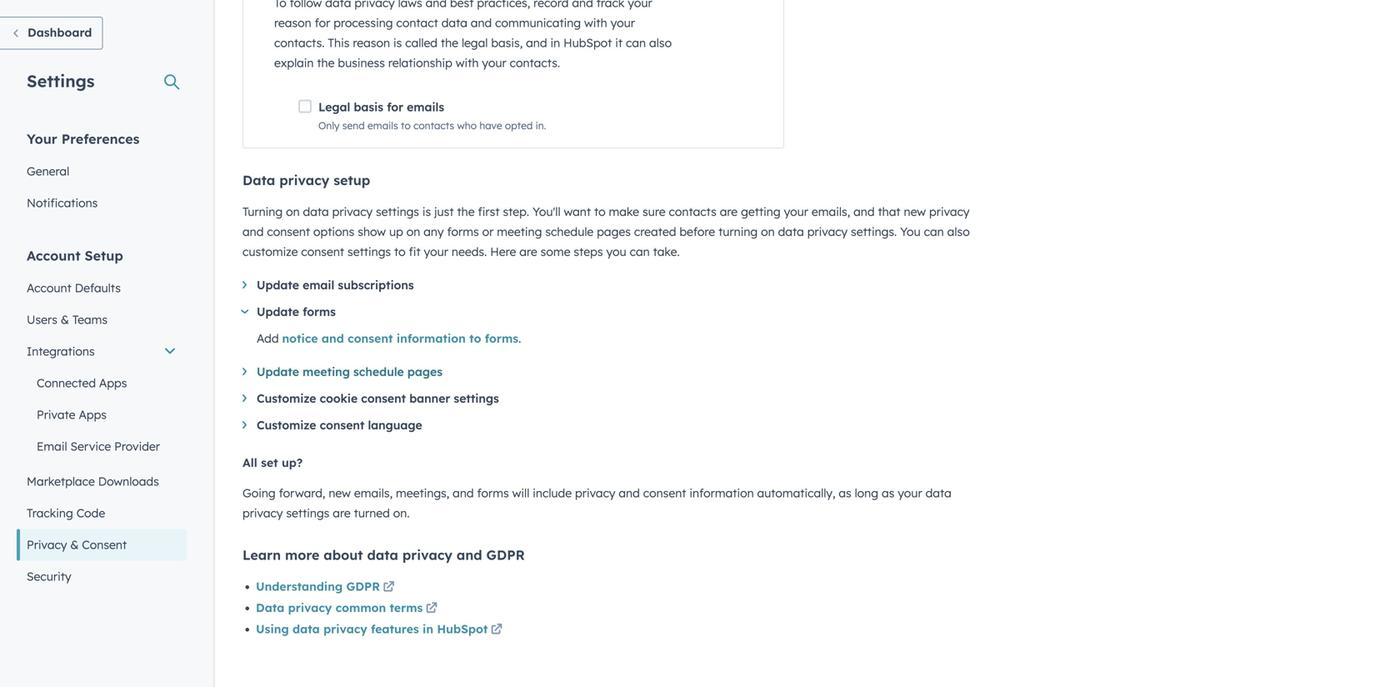 Task type: describe. For each thing, give the bounding box(es) containing it.
up?
[[282, 455, 303, 470]]

settings.
[[851, 224, 897, 239]]

add notice and consent information to forms .
[[257, 331, 521, 346]]

processing
[[334, 15, 393, 30]]

data down getting
[[779, 224, 805, 239]]

consent down 'options'
[[301, 244, 345, 259]]

link opens in a new window image for using data privacy features in hubspot
[[491, 620, 503, 640]]

privacy down the data privacy common terms link
[[324, 622, 368, 636]]

connected apps link
[[17, 367, 187, 399]]

forms inside dropdown button
[[303, 304, 336, 319]]

customize for customize consent language
[[257, 418, 316, 432]]

tracking code link
[[17, 497, 187, 529]]

record
[[534, 0, 569, 10]]

emails, inside turning on data privacy settings is just the first step. you'll want to make sure contacts are getting your emails, and that new privacy and consent options show up on any forms or meeting schedule pages created before turning on data privacy settings. you can also customize consent settings to fit your needs. here are some steps you can take.
[[812, 204, 851, 219]]

1 horizontal spatial on
[[407, 224, 421, 239]]

1 vertical spatial emails
[[368, 119, 398, 132]]

privacy left settings. at the right
[[808, 224, 848, 239]]

1 horizontal spatial are
[[520, 244, 538, 259]]

link opens in a new window image for data privacy common terms
[[426, 599, 438, 619]]

just
[[435, 204, 454, 219]]

email service provider link
[[17, 431, 187, 462]]

link opens in a new window image for using data privacy features in hubspot
[[491, 625, 503, 636]]

to
[[274, 0, 287, 10]]

in inside to follow data privacy laws and best practices, record and track your reason for processing contact data and communicating with your contacts. this reason is called the legal basis, and in hubspot it can also explain the business relationship with your contacts.
[[551, 35, 561, 50]]

first
[[478, 204, 500, 219]]

notifications
[[27, 196, 98, 210]]

private
[[37, 407, 76, 422]]

apps for private apps
[[79, 407, 107, 422]]

or
[[483, 224, 494, 239]]

0 horizontal spatial contacts
[[414, 119, 455, 132]]

customize consent language
[[257, 418, 423, 432]]

privacy
[[27, 537, 67, 552]]

your
[[27, 131, 57, 147]]

also inside to follow data privacy laws and best practices, record and track your reason for processing contact data and communicating with your contacts. this reason is called the legal basis, and in hubspot it can also explain the business relationship with your contacts.
[[650, 35, 672, 50]]

security link
[[17, 561, 187, 593]]

only
[[319, 119, 340, 132]]

users & teams link
[[17, 304, 187, 336]]

tracking
[[27, 506, 73, 520]]

consent
[[82, 537, 127, 552]]

steps
[[574, 244, 603, 259]]

include
[[533, 486, 572, 500]]

provider
[[114, 439, 160, 454]]

turned
[[354, 506, 390, 520]]

teams
[[72, 312, 108, 327]]

& for privacy
[[70, 537, 79, 552]]

settings up the up
[[376, 204, 419, 219]]

customize cookie consent banner settings button
[[243, 389, 993, 409]]

basis
[[354, 100, 384, 114]]

to left fit
[[394, 244, 406, 259]]

update for update forms
[[257, 304, 299, 319]]

0 vertical spatial gdpr
[[487, 547, 525, 563]]

want
[[564, 204, 591, 219]]

your right track
[[628, 0, 653, 10]]

caret image for customize cookie consent banner settings
[[243, 394, 247, 402]]

privacy down understanding gdpr
[[288, 600, 332, 615]]

integrations button
[[17, 336, 187, 367]]

customize cookie consent banner settings
[[257, 391, 499, 406]]

information inside going forward, new emails, meetings, and forms will include privacy and consent information automatically, as long as your data privacy settings are turned on.
[[690, 486, 754, 500]]

turning on data privacy settings is just the first step. you'll want to make sure contacts are getting your emails, and that new privacy and consent options show up on any forms or meeting schedule pages created before turning on data privacy settings. you can also customize consent settings to fit your needs. here are some steps you can take.
[[243, 204, 970, 259]]

2 vertical spatial can
[[630, 244, 650, 259]]

to follow data privacy laws and best practices, record and track your reason for processing contact data and communicating with your contacts. this reason is called the legal basis, and in hubspot it can also explain the business relationship with your contacts.
[[274, 0, 672, 70]]

account defaults link
[[17, 272, 187, 304]]

forms inside going forward, new emails, meetings, and forms will include privacy and consent information automatically, as long as your data privacy settings are turned on.
[[477, 486, 509, 500]]

is inside turning on data privacy settings is just the first step. you'll want to make sure contacts are getting your emails, and that new privacy and consent options show up on any forms or meeting schedule pages created before turning on data privacy settings. you can also customize consent settings to fit your needs. here are some steps you can take.
[[423, 204, 431, 219]]

privacy down going
[[243, 506, 283, 520]]

created
[[635, 224, 677, 239]]

settings
[[27, 70, 95, 91]]

opted
[[505, 119, 533, 132]]

link opens in a new window image for understanding gdpr
[[383, 582, 395, 594]]

email
[[303, 278, 335, 292]]

account for account defaults
[[27, 281, 72, 295]]

learn
[[243, 547, 281, 563]]

caret image for update meeting schedule pages
[[243, 368, 247, 375]]

downloads
[[98, 474, 159, 489]]

your down basis,
[[482, 55, 507, 70]]

also inside turning on data privacy settings is just the first step. you'll want to make sure contacts are getting your emails, and that new privacy and consent options show up on any forms or meeting schedule pages created before turning on data privacy settings. you can also customize consent settings to fit your needs. here are some steps you can take.
[[948, 224, 970, 239]]

customize for customize cookie consent banner settings
[[257, 391, 316, 406]]

long
[[855, 486, 879, 500]]

caret image for update forms
[[241, 310, 249, 314]]

up
[[389, 224, 403, 239]]

users
[[27, 312, 58, 327]]

email
[[37, 439, 67, 454]]

take.
[[653, 244, 680, 259]]

going
[[243, 486, 276, 500]]

features
[[371, 622, 419, 636]]

0 vertical spatial information
[[397, 331, 466, 346]]

update meeting schedule pages
[[257, 364, 443, 379]]

0 horizontal spatial on
[[286, 204, 300, 219]]

to right want
[[595, 204, 606, 219]]

best
[[450, 0, 474, 10]]

consent inside 'dropdown button'
[[361, 391, 406, 406]]

1 horizontal spatial contacts.
[[510, 55, 560, 70]]

update for update meeting schedule pages
[[257, 364, 299, 379]]

update email subscriptions button
[[243, 275, 993, 295]]

security
[[27, 569, 71, 584]]

follow
[[290, 0, 322, 10]]

using data privacy features in hubspot
[[256, 622, 488, 636]]

understanding gdpr link
[[256, 578, 398, 598]]

will
[[513, 486, 530, 500]]

customize consent language button
[[243, 415, 993, 435]]

contact
[[397, 15, 438, 30]]

dashboard
[[28, 25, 92, 40]]

.
[[519, 331, 521, 346]]

your preferences
[[27, 131, 140, 147]]

link opens in a new window image for data privacy common terms
[[426, 603, 438, 615]]

code
[[76, 506, 105, 520]]

forms inside turning on data privacy settings is just the first step. you'll want to make sure contacts are getting your emails, and that new privacy and consent options show up on any forms or meeting schedule pages created before turning on data privacy settings. you can also customize consent settings to fit your needs. here are some steps you can take.
[[447, 224, 479, 239]]

1 as from the left
[[839, 486, 852, 500]]

about
[[324, 547, 363, 563]]

meeting inside dropdown button
[[303, 364, 350, 379]]

data up processing
[[325, 0, 351, 10]]

2 as from the left
[[882, 486, 895, 500]]

practices,
[[477, 0, 531, 10]]

hubspot inside using data privacy features in hubspot link
[[437, 622, 488, 636]]

relationship
[[388, 55, 453, 70]]

gdpr inside understanding gdpr 'link'
[[346, 579, 380, 594]]

general link
[[17, 156, 187, 187]]

tracking code
[[27, 506, 105, 520]]

link opens in a new window image for understanding gdpr
[[383, 578, 395, 598]]

update forms
[[257, 304, 336, 319]]

add
[[257, 331, 279, 346]]

understanding gdpr
[[256, 579, 380, 594]]

you
[[901, 224, 921, 239]]

privacy down on.
[[403, 547, 453, 563]]

update meeting schedule pages button
[[243, 362, 993, 382]]

turning
[[719, 224, 758, 239]]

0 vertical spatial reason
[[274, 15, 312, 30]]

data up 'options'
[[303, 204, 329, 219]]

to down legal basis for emails at the top left of the page
[[401, 119, 411, 132]]

cookie
[[320, 391, 358, 406]]

defaults
[[75, 281, 121, 295]]

update email subscriptions
[[257, 278, 414, 292]]

common
[[336, 600, 386, 615]]

2 horizontal spatial on
[[761, 224, 775, 239]]

setup
[[85, 247, 123, 264]]

that
[[878, 204, 901, 219]]

understanding
[[256, 579, 343, 594]]

email service provider
[[37, 439, 160, 454]]

privacy right that
[[930, 204, 970, 219]]

general
[[27, 164, 69, 178]]

users & teams
[[27, 312, 108, 327]]



Task type: locate. For each thing, give the bounding box(es) containing it.
caret image for customize consent language
[[243, 421, 247, 429]]

account up "account defaults" at the left top of the page
[[27, 247, 81, 264]]

caret image
[[241, 310, 249, 314], [243, 421, 247, 429]]

new up you at the top right of page
[[904, 204, 927, 219]]

1 horizontal spatial new
[[904, 204, 927, 219]]

3 caret image from the top
[[243, 394, 247, 402]]

1 horizontal spatial emails
[[407, 100, 445, 114]]

banner
[[410, 391, 451, 406]]

notice
[[282, 331, 318, 346]]

1 vertical spatial contacts.
[[510, 55, 560, 70]]

is
[[394, 35, 402, 50], [423, 204, 431, 219]]

0 vertical spatial also
[[650, 35, 672, 50]]

caret image inside customize consent language dropdown button
[[243, 421, 247, 429]]

the left legal
[[441, 35, 459, 50]]

0 vertical spatial contacts
[[414, 119, 455, 132]]

emails, inside going forward, new emails, meetings, and forms will include privacy and consent information automatically, as long as your data privacy settings are turned on.
[[354, 486, 393, 500]]

legal basis for emails
[[319, 100, 445, 114]]

is inside to follow data privacy laws and best practices, record and track your reason for processing contact data and communicating with your contacts. this reason is called the legal basis, and in hubspot it can also explain the business relationship with your contacts.
[[394, 35, 402, 50]]

1 vertical spatial are
[[520, 244, 538, 259]]

are inside going forward, new emails, meetings, and forms will include privacy and consent information automatically, as long as your data privacy settings are turned on.
[[333, 506, 351, 520]]

it
[[616, 35, 623, 50]]

1 vertical spatial also
[[948, 224, 970, 239]]

2 customize from the top
[[257, 418, 316, 432]]

contacts left who
[[414, 119, 455, 132]]

this
[[328, 35, 350, 50]]

using
[[256, 622, 289, 636]]

2 vertical spatial are
[[333, 506, 351, 520]]

you
[[607, 244, 627, 259]]

1 vertical spatial gdpr
[[346, 579, 380, 594]]

0 vertical spatial caret image
[[241, 310, 249, 314]]

forms
[[447, 224, 479, 239], [303, 304, 336, 319], [485, 331, 519, 346], [477, 486, 509, 500]]

schedule inside dropdown button
[[354, 364, 404, 379]]

gdpr down "will"
[[487, 547, 525, 563]]

called
[[405, 35, 438, 50]]

needs.
[[452, 244, 487, 259]]

0 vertical spatial meeting
[[497, 224, 542, 239]]

any
[[424, 224, 444, 239]]

1 account from the top
[[27, 247, 81, 264]]

as left long
[[839, 486, 852, 500]]

1 vertical spatial contacts
[[669, 204, 717, 219]]

1 horizontal spatial gdpr
[[487, 547, 525, 563]]

new inside turning on data privacy settings is just the first step. you'll want to make sure contacts are getting your emails, and that new privacy and consent options show up on any forms or meeting schedule pages created before turning on data privacy settings. you can also customize consent settings to fit your needs. here are some steps you can take.
[[904, 204, 927, 219]]

1 customize from the top
[[257, 391, 316, 406]]

2 account from the top
[[27, 281, 72, 295]]

1 vertical spatial caret image
[[243, 421, 247, 429]]

1 vertical spatial in
[[423, 622, 434, 636]]

1 horizontal spatial is
[[423, 204, 431, 219]]

1 vertical spatial &
[[70, 537, 79, 552]]

marketplace downloads link
[[17, 466, 187, 497]]

business
[[338, 55, 385, 70]]

for right the basis
[[387, 100, 404, 114]]

subscriptions
[[338, 278, 414, 292]]

to
[[401, 119, 411, 132], [595, 204, 606, 219], [394, 244, 406, 259], [470, 331, 482, 346]]

& right the privacy
[[70, 537, 79, 552]]

0 vertical spatial emails
[[407, 100, 445, 114]]

1 vertical spatial customize
[[257, 418, 316, 432]]

0 vertical spatial the
[[441, 35, 459, 50]]

1 vertical spatial emails,
[[354, 486, 393, 500]]

1 horizontal spatial emails,
[[812, 204, 851, 219]]

1 update from the top
[[257, 278, 299, 292]]

& for users
[[61, 312, 69, 327]]

communicating
[[495, 15, 581, 30]]

your right getting
[[784, 204, 809, 219]]

preferences
[[61, 131, 140, 147]]

contacts up before
[[669, 204, 717, 219]]

information left automatically,
[[690, 486, 754, 500]]

as right long
[[882, 486, 895, 500]]

data right long
[[926, 486, 952, 500]]

settings down forward,
[[286, 506, 330, 520]]

settings inside going forward, new emails, meetings, and forms will include privacy and consent information automatically, as long as your data privacy settings are turned on.
[[286, 506, 330, 520]]

options
[[314, 224, 355, 239]]

1 horizontal spatial with
[[585, 15, 608, 30]]

meeting down step.
[[497, 224, 542, 239]]

hubspot right "features" on the left bottom
[[437, 622, 488, 636]]

data inside going forward, new emails, meetings, and forms will include privacy and consent information automatically, as long as your data privacy settings are turned on.
[[926, 486, 952, 500]]

your inside going forward, new emails, meetings, and forms will include privacy and consent information automatically, as long as your data privacy settings are turned on.
[[898, 486, 923, 500]]

0 vertical spatial caret image
[[243, 281, 247, 289]]

0 horizontal spatial &
[[61, 312, 69, 327]]

schedule inside turning on data privacy settings is just the first step. you'll want to make sure contacts are getting your emails, and that new privacy and consent options show up on any forms or meeting schedule pages created before turning on data privacy settings. you can also customize consent settings to fit your needs. here are some steps you can take.
[[546, 224, 594, 239]]

1 vertical spatial with
[[456, 55, 479, 70]]

settings inside 'dropdown button'
[[454, 391, 499, 406]]

0 horizontal spatial with
[[456, 55, 479, 70]]

is left just
[[423, 204, 431, 219]]

1 horizontal spatial &
[[70, 537, 79, 552]]

data up using
[[256, 600, 285, 615]]

0 horizontal spatial emails
[[368, 119, 398, 132]]

emails, up turned
[[354, 486, 393, 500]]

privacy & consent link
[[17, 529, 187, 561]]

0 vertical spatial apps
[[99, 376, 127, 390]]

apps up service
[[79, 407, 107, 422]]

make
[[609, 204, 640, 219]]

0 horizontal spatial for
[[315, 15, 331, 30]]

update up add
[[257, 304, 299, 319]]

more
[[285, 547, 320, 563]]

your preferences element
[[17, 130, 187, 219]]

caret image
[[243, 281, 247, 289], [243, 368, 247, 375], [243, 394, 247, 402]]

customize inside dropdown button
[[257, 418, 316, 432]]

0 vertical spatial new
[[904, 204, 927, 219]]

hubspot inside to follow data privacy laws and best practices, record and track your reason for processing contact data and communicating with your contacts. this reason is called the legal basis, and in hubspot it can also explain the business relationship with your contacts.
[[564, 35, 612, 50]]

1 vertical spatial for
[[387, 100, 404, 114]]

on down getting
[[761, 224, 775, 239]]

your up 'it'
[[611, 15, 635, 30]]

on right the up
[[407, 224, 421, 239]]

2 update from the top
[[257, 304, 299, 319]]

1 vertical spatial pages
[[408, 364, 443, 379]]

fit
[[409, 244, 421, 259]]

1 horizontal spatial schedule
[[546, 224, 594, 239]]

0 vertical spatial link opens in a new window image
[[383, 582, 395, 594]]

1 caret image from the top
[[243, 281, 247, 289]]

0 vertical spatial &
[[61, 312, 69, 327]]

data for data privacy setup
[[243, 172, 275, 188]]

2 vertical spatial caret image
[[243, 394, 247, 402]]

language
[[368, 418, 423, 432]]

data down best
[[442, 15, 468, 30]]

consent inside going forward, new emails, meetings, and forms will include privacy and consent information automatically, as long as your data privacy settings are turned on.
[[644, 486, 687, 500]]

notifications link
[[17, 187, 187, 219]]

show
[[358, 224, 386, 239]]

1 horizontal spatial hubspot
[[564, 35, 612, 50]]

update inside dropdown button
[[257, 278, 299, 292]]

also right 'it'
[[650, 35, 672, 50]]

settings down show
[[348, 244, 391, 259]]

on right turning
[[286, 204, 300, 219]]

customize inside 'dropdown button'
[[257, 391, 316, 406]]

new inside going forward, new emails, meetings, and forms will include privacy and consent information automatically, as long as your data privacy settings are turned on.
[[329, 486, 351, 500]]

0 horizontal spatial information
[[397, 331, 466, 346]]

update for update email subscriptions
[[257, 278, 299, 292]]

contacts. up explain
[[274, 35, 325, 50]]

privacy
[[355, 0, 395, 10], [280, 172, 330, 188], [332, 204, 373, 219], [930, 204, 970, 219], [808, 224, 848, 239], [575, 486, 616, 500], [243, 506, 283, 520], [403, 547, 453, 563], [288, 600, 332, 615], [324, 622, 368, 636]]

apps down "integrations" dropdown button
[[99, 376, 127, 390]]

are left turned
[[333, 506, 351, 520]]

who
[[457, 119, 477, 132]]

in down communicating
[[551, 35, 561, 50]]

emails, left that
[[812, 204, 851, 219]]

update inside dropdown button
[[257, 304, 299, 319]]

link opens in a new window image inside the data privacy common terms link
[[426, 603, 438, 615]]

1 horizontal spatial reason
[[353, 35, 390, 50]]

account for account setup
[[27, 247, 81, 264]]

0 horizontal spatial link opens in a new window image
[[383, 582, 395, 594]]

1 horizontal spatial information
[[690, 486, 754, 500]]

in down terms
[[423, 622, 434, 636]]

2 horizontal spatial are
[[720, 204, 738, 219]]

and
[[426, 0, 447, 10], [572, 0, 594, 10], [471, 15, 492, 30], [526, 35, 548, 50], [854, 204, 875, 219], [243, 224, 264, 239], [322, 331, 344, 346], [453, 486, 474, 500], [619, 486, 640, 500], [457, 547, 483, 563]]

0 horizontal spatial meeting
[[303, 364, 350, 379]]

set
[[261, 455, 278, 470]]

data
[[325, 0, 351, 10], [442, 15, 468, 30], [303, 204, 329, 219], [779, 224, 805, 239], [926, 486, 952, 500], [367, 547, 399, 563], [293, 622, 320, 636]]

2 vertical spatial link opens in a new window image
[[491, 625, 503, 636]]

data privacy setup
[[243, 172, 370, 188]]

can inside to follow data privacy laws and best practices, record and track your reason for processing contact data and communicating with your contacts. this reason is called the legal basis, and in hubspot it can also explain the business relationship with your contacts.
[[626, 35, 646, 50]]

0 vertical spatial for
[[315, 15, 331, 30]]

update up update forms
[[257, 278, 299, 292]]

pages up banner
[[408, 364, 443, 379]]

0 horizontal spatial hubspot
[[437, 622, 488, 636]]

link opens in a new window image inside using data privacy features in hubspot link
[[491, 625, 503, 636]]

caret image left update forms
[[241, 310, 249, 314]]

track
[[597, 0, 625, 10]]

the down this
[[317, 55, 335, 70]]

2 vertical spatial the
[[457, 204, 475, 219]]

hubspot left 'it'
[[564, 35, 612, 50]]

2 vertical spatial update
[[257, 364, 299, 379]]

1 vertical spatial the
[[317, 55, 335, 70]]

2 horizontal spatial link opens in a new window image
[[491, 620, 503, 640]]

privacy right include
[[575, 486, 616, 500]]

gdpr up common
[[346, 579, 380, 594]]

have
[[480, 119, 503, 132]]

0 horizontal spatial as
[[839, 486, 852, 500]]

2 horizontal spatial link opens in a new window image
[[491, 625, 503, 636]]

update down add
[[257, 364, 299, 379]]

apps for connected apps
[[99, 376, 127, 390]]

& right users
[[61, 312, 69, 327]]

0 vertical spatial is
[[394, 35, 402, 50]]

here
[[491, 244, 517, 259]]

laws
[[398, 0, 423, 10]]

0 vertical spatial update
[[257, 278, 299, 292]]

privacy up processing
[[355, 0, 395, 10]]

on.
[[393, 506, 410, 520]]

0 horizontal spatial are
[[333, 506, 351, 520]]

privacy inside to follow data privacy laws and best practices, record and track your reason for processing contact data and communicating with your contacts. this reason is called the legal basis, and in hubspot it can also explain the business relationship with your contacts.
[[355, 0, 395, 10]]

consent up customize
[[267, 224, 310, 239]]

&
[[61, 312, 69, 327], [70, 537, 79, 552]]

are right "here"
[[520, 244, 538, 259]]

account setup element
[[17, 246, 187, 593]]

schedule down want
[[546, 224, 594, 239]]

link opens in a new window image
[[383, 582, 395, 594], [426, 603, 438, 615], [491, 625, 503, 636]]

1 horizontal spatial link opens in a new window image
[[426, 603, 438, 615]]

pages inside dropdown button
[[408, 364, 443, 379]]

send
[[343, 119, 365, 132]]

account defaults
[[27, 281, 121, 295]]

reason down processing
[[353, 35, 390, 50]]

1 vertical spatial information
[[690, 486, 754, 500]]

also
[[650, 35, 672, 50], [948, 224, 970, 239]]

are up the turning
[[720, 204, 738, 219]]

can right 'it'
[[626, 35, 646, 50]]

contacts inside turning on data privacy settings is just the first step. you'll want to make sure contacts are getting your emails, and that new privacy and consent options show up on any forms or meeting schedule pages created before turning on data privacy settings. you can also customize consent settings to fit your needs. here are some steps you can take.
[[669, 204, 717, 219]]

new
[[904, 204, 927, 219], [329, 486, 351, 500]]

can right you at the top right of page
[[925, 224, 945, 239]]

1 horizontal spatial contacts
[[669, 204, 717, 219]]

consent down customize consent language dropdown button
[[644, 486, 687, 500]]

caret image inside update forms dropdown button
[[241, 310, 249, 314]]

consent inside dropdown button
[[320, 418, 365, 432]]

1 horizontal spatial also
[[948, 224, 970, 239]]

update forms button
[[241, 302, 993, 322]]

emails up 'only send emails to contacts who have opted in.'
[[407, 100, 445, 114]]

0 vertical spatial pages
[[597, 224, 631, 239]]

0 vertical spatial with
[[585, 15, 608, 30]]

customize up up?
[[257, 418, 316, 432]]

connected
[[37, 376, 96, 390]]

meeting up cookie
[[303, 364, 350, 379]]

caret image up all
[[243, 421, 247, 429]]

0 horizontal spatial is
[[394, 35, 402, 50]]

can right the you
[[630, 244, 650, 259]]

data right about
[[367, 547, 399, 563]]

caret image inside customize cookie consent banner settings 'dropdown button'
[[243, 394, 247, 402]]

pages inside turning on data privacy settings is just the first step. you'll want to make sure contacts are getting your emails, and that new privacy and consent options show up on any forms or meeting schedule pages created before turning on data privacy settings. you can also customize consent settings to fit your needs. here are some steps you can take.
[[597, 224, 631, 239]]

meeting
[[497, 224, 542, 239], [303, 364, 350, 379]]

also right you at the top right of page
[[948, 224, 970, 239]]

1 horizontal spatial in
[[551, 35, 561, 50]]

to left .
[[470, 331, 482, 346]]

0 vertical spatial contacts.
[[274, 35, 325, 50]]

data right using
[[293, 622, 320, 636]]

turning
[[243, 204, 283, 219]]

0 vertical spatial emails,
[[812, 204, 851, 219]]

before
[[680, 224, 716, 239]]

emails,
[[812, 204, 851, 219], [354, 486, 393, 500]]

1 vertical spatial is
[[423, 204, 431, 219]]

0 horizontal spatial link opens in a new window image
[[383, 578, 395, 598]]

1 horizontal spatial pages
[[597, 224, 631, 239]]

account setup
[[27, 247, 123, 264]]

1 vertical spatial can
[[925, 224, 945, 239]]

0 vertical spatial can
[[626, 35, 646, 50]]

the inside turning on data privacy settings is just the first step. you'll want to make sure contacts are getting your emails, and that new privacy and consent options show up on any forms or meeting schedule pages created before turning on data privacy settings. you can also customize consent settings to fit your needs. here are some steps you can take.
[[457, 204, 475, 219]]

marketplace downloads
[[27, 474, 159, 489]]

for down follow
[[315, 15, 331, 30]]

1 horizontal spatial link opens in a new window image
[[426, 599, 438, 619]]

legal
[[462, 35, 488, 50]]

privacy up 'options'
[[332, 204, 373, 219]]

reason
[[274, 15, 312, 30], [353, 35, 390, 50]]

0 horizontal spatial schedule
[[354, 364, 404, 379]]

information up banner
[[397, 331, 466, 346]]

setup
[[334, 172, 370, 188]]

0 vertical spatial account
[[27, 247, 81, 264]]

for inside to follow data privacy laws and best practices, record and track your reason for processing contact data and communicating with your contacts. this reason is called the legal basis, and in hubspot it can also explain the business relationship with your contacts.
[[315, 15, 331, 30]]

1 vertical spatial reason
[[353, 35, 390, 50]]

link opens in a new window image
[[383, 578, 395, 598], [426, 599, 438, 619], [491, 620, 503, 640]]

the
[[441, 35, 459, 50], [317, 55, 335, 70], [457, 204, 475, 219]]

data up turning
[[243, 172, 275, 188]]

your down any
[[424, 244, 449, 259]]

meetings,
[[396, 486, 450, 500]]

caret image for update email subscriptions
[[243, 281, 247, 289]]

forward,
[[279, 486, 326, 500]]

with down legal
[[456, 55, 479, 70]]

your right long
[[898, 486, 923, 500]]

customize
[[243, 244, 298, 259]]

only send emails to contacts who have opted in.
[[319, 119, 547, 132]]

0 vertical spatial hubspot
[[564, 35, 612, 50]]

0 vertical spatial link opens in a new window image
[[383, 578, 395, 598]]

privacy left setup
[[280, 172, 330, 188]]

2 vertical spatial link opens in a new window image
[[491, 620, 503, 640]]

1 vertical spatial update
[[257, 304, 299, 319]]

the right just
[[457, 204, 475, 219]]

with
[[585, 15, 608, 30], [456, 55, 479, 70]]

schedule up customize cookie consent banner settings
[[354, 364, 404, 379]]

1 vertical spatial link opens in a new window image
[[426, 603, 438, 615]]

0 horizontal spatial in
[[423, 622, 434, 636]]

0 horizontal spatial reason
[[274, 15, 312, 30]]

your
[[628, 0, 653, 10], [611, 15, 635, 30], [482, 55, 507, 70], [784, 204, 809, 219], [424, 244, 449, 259], [898, 486, 923, 500]]

1 horizontal spatial for
[[387, 100, 404, 114]]

account up users
[[27, 281, 72, 295]]

2 caret image from the top
[[243, 368, 247, 375]]

apps
[[99, 376, 127, 390], [79, 407, 107, 422]]

0 vertical spatial schedule
[[546, 224, 594, 239]]

account
[[27, 247, 81, 264], [27, 281, 72, 295]]

customize left cookie
[[257, 391, 316, 406]]

consent up the language
[[361, 391, 406, 406]]

link opens in a new window image inside understanding gdpr 'link'
[[383, 582, 395, 594]]

caret image inside update meeting schedule pages dropdown button
[[243, 368, 247, 375]]

connected apps
[[37, 376, 127, 390]]

1 vertical spatial apps
[[79, 407, 107, 422]]

0 vertical spatial customize
[[257, 391, 316, 406]]

data for data privacy common terms
[[256, 600, 285, 615]]

going forward, new emails, meetings, and forms will include privacy and consent information automatically, as long as your data privacy settings are turned on.
[[243, 486, 952, 520]]

pages up the you
[[597, 224, 631, 239]]

caret image inside the update email subscriptions dropdown button
[[243, 281, 247, 289]]

update inside dropdown button
[[257, 364, 299, 379]]

1 vertical spatial link opens in a new window image
[[426, 599, 438, 619]]

settings right banner
[[454, 391, 499, 406]]

1 vertical spatial caret image
[[243, 368, 247, 375]]

contacts. down basis,
[[510, 55, 560, 70]]

meeting inside turning on data privacy settings is just the first step. you'll want to make sure contacts are getting your emails, and that new privacy and consent options show up on any forms or meeting schedule pages created before turning on data privacy settings. you can also customize consent settings to fit your needs. here are some steps you can take.
[[497, 224, 542, 239]]

new right forward,
[[329, 486, 351, 500]]

consent down cookie
[[320, 418, 365, 432]]

emails down legal basis for emails at the top left of the page
[[368, 119, 398, 132]]

with down track
[[585, 15, 608, 30]]

1 vertical spatial new
[[329, 486, 351, 500]]

service
[[70, 439, 111, 454]]

gdpr
[[487, 547, 525, 563], [346, 579, 380, 594]]

0 horizontal spatial emails,
[[354, 486, 393, 500]]

terms
[[390, 600, 423, 615]]

1 vertical spatial schedule
[[354, 364, 404, 379]]

reason down to
[[274, 15, 312, 30]]

is left "called"
[[394, 35, 402, 50]]

dashboard link
[[0, 17, 103, 50]]

consent up update meeting schedule pages in the bottom left of the page
[[348, 331, 393, 346]]

3 update from the top
[[257, 364, 299, 379]]

information
[[397, 331, 466, 346], [690, 486, 754, 500]]



Task type: vqa. For each thing, say whether or not it's contained in the screenshot.
second caret image from the top of the page
yes



